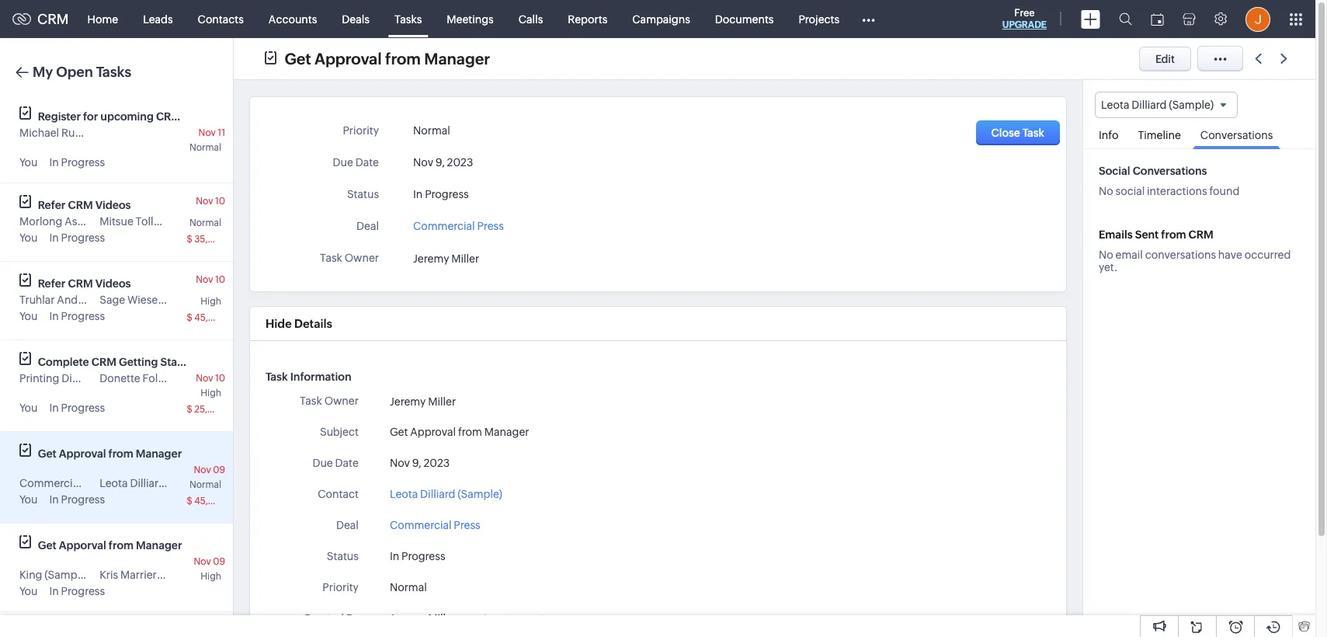 Task type: locate. For each thing, give the bounding box(es) containing it.
0 vertical spatial refer
[[38, 199, 66, 211]]

3 10 from the top
[[215, 373, 225, 384]]

high
[[201, 296, 221, 307], [201, 388, 221, 399], [201, 571, 221, 582]]

crm up conversations
[[1189, 229, 1214, 241]]

2 09 from the top
[[213, 556, 225, 567]]

press
[[477, 220, 504, 232], [84, 477, 110, 490], [454, 519, 481, 531]]

sage
[[100, 294, 125, 306]]

approval down deals
[[315, 49, 382, 67]]

1 vertical spatial videos
[[95, 277, 131, 290]]

0 vertical spatial jeremy
[[413, 253, 449, 265]]

high for donette foller (sample)
[[201, 388, 221, 399]]

1 vertical spatial 45,000.00
[[194, 496, 242, 507]]

2 refer crm videos from the top
[[38, 277, 131, 290]]

tasks right open
[[96, 64, 131, 80]]

$ down get approval from manager nov 09
[[187, 496, 193, 507]]

1 10 from the top
[[215, 196, 225, 207]]

2 vertical spatial commercial press
[[390, 519, 481, 531]]

manager
[[425, 49, 490, 67], [485, 426, 530, 438], [136, 448, 182, 460], [136, 539, 182, 552]]

no down social
[[1099, 185, 1114, 198]]

no inside 'social conversations no social interactions found'
[[1099, 185, 1114, 198]]

0 vertical spatial nov 10
[[196, 196, 225, 207]]

5 you from the top
[[19, 493, 38, 506]]

1 videos from the top
[[95, 199, 131, 211]]

task right "close"
[[1023, 127, 1045, 139]]

(sample)
[[1170, 99, 1215, 111], [87, 127, 132, 139], [172, 215, 217, 228], [164, 294, 209, 306], [173, 372, 218, 385], [167, 477, 212, 490], [458, 488, 503, 500], [45, 569, 89, 581], [159, 569, 204, 581]]

from up leota dilliard (sample) link
[[458, 426, 482, 438]]

0 vertical spatial tasks
[[395, 13, 422, 25]]

high up the "$ 25,000.00"
[[201, 388, 221, 399]]

wieser
[[127, 294, 162, 306]]

get approval from manager nov 09
[[38, 448, 225, 476]]

1 horizontal spatial leota
[[390, 488, 418, 500]]

$ 45,000.00 for leota dilliard (sample)
[[187, 496, 242, 507]]

0 vertical spatial nov 9, 2023
[[413, 156, 473, 169]]

edit
[[1156, 52, 1176, 65]]

apporval
[[59, 539, 106, 552]]

1 truhlar from the left
[[19, 294, 55, 306]]

0 horizontal spatial truhlar
[[19, 294, 55, 306]]

tasks inside tasks link
[[395, 13, 422, 25]]

0 vertical spatial 9,
[[436, 156, 445, 169]]

0 vertical spatial get approval from manager
[[285, 49, 490, 67]]

from down donette
[[108, 448, 133, 460]]

you for printing dimensions
[[19, 402, 38, 414]]

get up the king (sample) in the bottom left of the page
[[38, 539, 57, 552]]

hide details
[[266, 317, 333, 330]]

10 down the "steps"
[[215, 373, 225, 384]]

$
[[187, 234, 193, 245], [187, 312, 193, 323], [187, 404, 193, 415], [187, 496, 193, 507]]

6 you from the top
[[19, 585, 38, 598]]

10 down 35,000.00 in the left of the page
[[215, 274, 225, 285]]

2 videos from the top
[[95, 277, 131, 290]]

09 inside get approval from manager nov 09
[[213, 465, 225, 476]]

documents link
[[703, 0, 787, 38]]

0 vertical spatial status
[[347, 188, 379, 200]]

0 vertical spatial $ 45,000.00
[[187, 312, 242, 323]]

2023
[[447, 156, 473, 169], [424, 457, 450, 469], [517, 614, 539, 625]]

2 45,000.00 from the top
[[194, 496, 242, 507]]

truhlar right and
[[80, 294, 115, 306]]

from up conversations
[[1162, 229, 1187, 241]]

$ for wieser
[[187, 312, 193, 323]]

due date
[[333, 156, 379, 169], [313, 457, 359, 469]]

1 vertical spatial nov 9, 2023
[[390, 457, 450, 469]]

10 up 35,000.00 in the left of the page
[[215, 196, 225, 207]]

0 vertical spatial refer crm videos
[[38, 199, 131, 211]]

truhlar left and
[[19, 294, 55, 306]]

2 horizontal spatial approval
[[410, 426, 456, 438]]

occurred
[[1245, 249, 1292, 261]]

timeline link
[[1131, 118, 1189, 149]]

mitsue tollner (sample)
[[100, 215, 217, 228]]

1 vertical spatial jeremy miller
[[390, 395, 456, 408]]

you down "king"
[[19, 585, 38, 598]]

09 inside get apporval from manager nov 09
[[213, 556, 225, 567]]

$ 45,000.00
[[187, 312, 242, 323], [187, 496, 242, 507]]

edit button
[[1140, 46, 1192, 71]]

from inside emails sent from crm no email conversations have occurred yet.
[[1162, 229, 1187, 241]]

0 vertical spatial commercial press
[[413, 220, 504, 232]]

1 vertical spatial conversations
[[1133, 165, 1208, 177]]

upgrade
[[1003, 19, 1047, 30]]

dilliard
[[1132, 99, 1167, 111], [130, 477, 165, 490], [420, 488, 456, 500]]

calendar image
[[1152, 13, 1165, 25]]

1 vertical spatial press
[[84, 477, 110, 490]]

1 $ from the top
[[187, 234, 193, 245]]

nov 10 up $ 35,000.00
[[196, 196, 225, 207]]

michael ruta (sample) normal
[[19, 127, 221, 153]]

yet.
[[1099, 261, 1118, 274]]

3 you from the top
[[19, 310, 38, 322]]

0 vertical spatial press
[[477, 220, 504, 232]]

0 vertical spatial 10
[[215, 196, 225, 207]]

no down emails
[[1099, 249, 1114, 261]]

1 horizontal spatial truhlar
[[80, 294, 115, 306]]

you for truhlar and truhlar attys
[[19, 310, 38, 322]]

1 vertical spatial tasks
[[96, 64, 131, 80]]

status
[[347, 188, 379, 200], [327, 550, 359, 563]]

get apporval from manager nov 09
[[38, 539, 225, 567]]

2 vertical spatial 10
[[215, 373, 225, 384]]

2 horizontal spatial leota
[[1102, 99, 1130, 111]]

from down tasks link
[[385, 49, 421, 67]]

leota up info link on the right of page
[[1102, 99, 1130, 111]]

1 vertical spatial approval
[[410, 426, 456, 438]]

steps
[[201, 356, 229, 368]]

accounts link
[[256, 0, 330, 38]]

jeremy
[[413, 253, 449, 265], [390, 395, 426, 408], [390, 612, 426, 625]]

videos up mitsue
[[95, 199, 131, 211]]

leota down get approval from manager nov 09
[[100, 477, 128, 490]]

2 horizontal spatial leota dilliard (sample)
[[1102, 99, 1215, 111]]

1 horizontal spatial approval
[[315, 49, 382, 67]]

$ down sage wieser (sample)
[[187, 312, 193, 323]]

0 vertical spatial videos
[[95, 199, 131, 211]]

profile element
[[1237, 0, 1281, 38]]

by
[[346, 612, 359, 625]]

nov 10 down $ 35,000.00
[[196, 274, 225, 285]]

task down task information
[[300, 395, 322, 407]]

refer up morlong
[[38, 199, 66, 211]]

jeremy miller
[[413, 253, 480, 265], [390, 395, 456, 408], [390, 612, 456, 625]]

1 vertical spatial refer crm videos
[[38, 277, 131, 290]]

morlong
[[19, 215, 62, 228]]

refer crm videos up truhlar and truhlar attys
[[38, 277, 131, 290]]

2 vertical spatial approval
[[59, 448, 106, 460]]

conversations up the found
[[1201, 129, 1274, 142]]

crm left webinars
[[156, 110, 181, 123]]

$ for dilliard
[[187, 496, 193, 507]]

1 09 from the top
[[213, 465, 225, 476]]

leota dilliard (sample) link
[[390, 486, 503, 503]]

from up kris
[[109, 539, 134, 552]]

from inside get apporval from manager nov 09
[[109, 539, 134, 552]]

(sample) inside 'field'
[[1170, 99, 1215, 111]]

task owner down "information"
[[300, 395, 359, 407]]

1 vertical spatial status
[[327, 550, 359, 563]]

1 vertical spatial 09
[[213, 556, 225, 567]]

timeline
[[1139, 129, 1182, 142]]

2 refer from the top
[[38, 277, 66, 290]]

get down accounts at the top of the page
[[285, 49, 311, 67]]

get approval from manager down tasks link
[[285, 49, 490, 67]]

1 high from the top
[[201, 296, 221, 307]]

1 45,000.00 from the top
[[194, 312, 242, 323]]

1 refer from the top
[[38, 199, 66, 211]]

due
[[333, 156, 353, 169], [313, 457, 333, 469]]

leota right contact
[[390, 488, 418, 500]]

getting
[[119, 356, 158, 368]]

2 10 from the top
[[215, 274, 225, 285]]

2 high from the top
[[201, 388, 221, 399]]

1 vertical spatial due date
[[313, 457, 359, 469]]

you down michael on the top of the page
[[19, 156, 38, 169]]

conversations inside conversations link
[[1201, 129, 1274, 142]]

leota dilliard (sample)
[[1102, 99, 1215, 111], [100, 477, 212, 490], [390, 488, 503, 500]]

1 vertical spatial due
[[313, 457, 333, 469]]

09 for leota dilliard (sample)
[[213, 465, 225, 476]]

refer crm videos up associates
[[38, 199, 131, 211]]

2 $ 45,000.00 from the top
[[187, 496, 242, 507]]

0 vertical spatial 09
[[213, 465, 225, 476]]

0 vertical spatial 45,000.00
[[194, 312, 242, 323]]

2 vertical spatial jeremy
[[390, 612, 426, 625]]

09 for kris marrier (sample)
[[213, 556, 225, 567]]

meetings
[[447, 13, 494, 25]]

progress
[[61, 156, 105, 169], [425, 188, 469, 200], [61, 232, 105, 244], [61, 310, 105, 322], [61, 402, 105, 414], [61, 493, 105, 506], [402, 550, 446, 563], [61, 585, 105, 598]]

3 high from the top
[[201, 571, 221, 582]]

open
[[56, 64, 93, 80]]

1 vertical spatial no
[[1099, 249, 1114, 261]]

1 vertical spatial get approval from manager
[[390, 426, 530, 438]]

approval inside get approval from manager nov 09
[[59, 448, 106, 460]]

09
[[213, 465, 225, 476], [213, 556, 225, 567]]

approval down dimensions
[[59, 448, 106, 460]]

2 $ from the top
[[187, 312, 193, 323]]

you down printing
[[19, 402, 38, 414]]

deals link
[[330, 0, 382, 38]]

you for commercial press
[[19, 493, 38, 506]]

high right marrier
[[201, 571, 221, 582]]

1 vertical spatial 9,
[[412, 457, 422, 469]]

4 $ from the top
[[187, 496, 193, 507]]

get inside get apporval from manager nov 09
[[38, 539, 57, 552]]

refer crm videos for associates
[[38, 199, 131, 211]]

0 horizontal spatial approval
[[59, 448, 106, 460]]

manager inside get approval from manager nov 09
[[136, 448, 182, 460]]

you down truhlar and truhlar attys
[[19, 310, 38, 322]]

refer for morlong
[[38, 199, 66, 211]]

date
[[356, 156, 379, 169], [335, 457, 359, 469]]

complete crm getting started steps nov 10
[[38, 356, 229, 384]]

miller
[[452, 253, 480, 265], [428, 395, 456, 408], [428, 612, 456, 625]]

2 you from the top
[[19, 232, 38, 244]]

1 vertical spatial $ 45,000.00
[[187, 496, 242, 507]]

$ left 35,000.00 in the left of the page
[[187, 234, 193, 245]]

2 vertical spatial 2023
[[517, 614, 539, 625]]

created by
[[304, 612, 359, 625]]

high for kris marrier (sample)
[[201, 571, 221, 582]]

1 vertical spatial nov 10
[[196, 274, 225, 285]]

tasks right deals link in the top of the page
[[395, 13, 422, 25]]

home link
[[75, 0, 131, 38]]

0 vertical spatial priority
[[343, 124, 379, 137]]

refer up and
[[38, 277, 66, 290]]

0 vertical spatial no
[[1099, 185, 1114, 198]]

task owner up the details at the left of page
[[320, 252, 379, 264]]

1 vertical spatial commercial press
[[19, 477, 110, 490]]

1 nov 10 from the top
[[196, 196, 225, 207]]

from inside get approval from manager nov 09
[[108, 448, 133, 460]]

get approval from manager up leota dilliard (sample) link
[[390, 426, 530, 438]]

videos up sage
[[95, 277, 131, 290]]

9,
[[436, 156, 445, 169], [412, 457, 422, 469]]

25,000.00
[[194, 404, 241, 415]]

tasks
[[395, 13, 422, 25], [96, 64, 131, 80]]

0 vertical spatial conversations
[[1201, 129, 1274, 142]]

1 vertical spatial 10
[[215, 274, 225, 285]]

nov
[[199, 127, 216, 138], [413, 156, 434, 169], [196, 196, 213, 207], [196, 274, 213, 285], [196, 373, 213, 384], [390, 457, 410, 469], [194, 465, 211, 476], [194, 556, 211, 567], [498, 614, 515, 625]]

1 vertical spatial high
[[201, 388, 221, 399]]

(sample) inside michael ruta (sample) normal
[[87, 127, 132, 139]]

1 vertical spatial priority
[[323, 581, 359, 594]]

hide
[[266, 317, 292, 330]]

task information
[[266, 371, 352, 383]]

0 vertical spatial high
[[201, 296, 221, 307]]

conversations up interactions
[[1133, 165, 1208, 177]]

deal
[[357, 220, 379, 232], [336, 519, 359, 531]]

2 vertical spatial high
[[201, 571, 221, 582]]

email
[[1116, 249, 1144, 261]]

10 for sage wieser (sample)
[[215, 274, 225, 285]]

1 $ 45,000.00 from the top
[[187, 312, 242, 323]]

leota
[[1102, 99, 1130, 111], [100, 477, 128, 490], [390, 488, 418, 500]]

approval up leota dilliard (sample) link
[[410, 426, 456, 438]]

0 horizontal spatial leota
[[100, 477, 128, 490]]

2 no from the top
[[1099, 249, 1114, 261]]

nov 10
[[196, 196, 225, 207], [196, 274, 225, 285]]

interactions
[[1148, 185, 1208, 198]]

1 refer crm videos from the top
[[38, 199, 131, 211]]

complete
[[38, 356, 89, 368]]

you up "king"
[[19, 493, 38, 506]]

leota inside 'field'
[[1102, 99, 1130, 111]]

nov 10 for mitsue tollner (sample)
[[196, 196, 225, 207]]

you down morlong
[[19, 232, 38, 244]]

1 horizontal spatial tasks
[[395, 13, 422, 25]]

from
[[385, 49, 421, 67], [1162, 229, 1187, 241], [458, 426, 482, 438], [108, 448, 133, 460], [109, 539, 134, 552]]

webinars
[[183, 110, 232, 123]]

0 vertical spatial date
[[356, 156, 379, 169]]

videos
[[95, 199, 131, 211], [95, 277, 131, 290]]

contact
[[318, 488, 359, 500]]

search image
[[1120, 12, 1133, 26]]

crm left home link at top left
[[37, 11, 69, 27]]

1 no from the top
[[1099, 185, 1114, 198]]

projects link
[[787, 0, 852, 38]]

4 you from the top
[[19, 402, 38, 414]]

get down printing
[[38, 448, 57, 460]]

leads
[[143, 13, 173, 25]]

for
[[83, 110, 98, 123]]

3 $ from the top
[[187, 404, 193, 415]]

$ left the 25,000.00
[[187, 404, 193, 415]]

normal
[[413, 124, 451, 137], [190, 142, 221, 153], [190, 218, 221, 228], [190, 479, 221, 490], [390, 581, 427, 594]]

you
[[19, 156, 38, 169], [19, 232, 38, 244], [19, 310, 38, 322], [19, 402, 38, 414], [19, 493, 38, 506], [19, 585, 38, 598]]

info
[[1099, 129, 1119, 142]]

normal inside michael ruta (sample) normal
[[190, 142, 221, 153]]

2 nov 10 from the top
[[196, 274, 225, 285]]

0 vertical spatial 2023
[[447, 156, 473, 169]]

2 horizontal spatial dilliard
[[1132, 99, 1167, 111]]

crm up dimensions
[[92, 356, 116, 368]]

1 you from the top
[[19, 156, 38, 169]]

1 vertical spatial refer
[[38, 277, 66, 290]]

in
[[49, 156, 59, 169], [413, 188, 423, 200], [49, 232, 59, 244], [49, 310, 59, 322], [49, 402, 59, 414], [49, 493, 59, 506], [390, 550, 400, 563], [49, 585, 59, 598]]

high up the "steps"
[[201, 296, 221, 307]]

commercial press link
[[413, 215, 504, 232], [390, 517, 481, 534]]



Task type: vqa. For each thing, say whether or not it's contained in the screenshot.


Task type: describe. For each thing, give the bounding box(es) containing it.
45,000.00 for leota dilliard (sample)
[[194, 496, 242, 507]]

0 vertical spatial commercial press link
[[413, 215, 504, 232]]

10 inside complete crm getting started steps nov 10
[[215, 373, 225, 384]]

0 vertical spatial jeremy miller
[[413, 253, 480, 265]]

1 vertical spatial date
[[335, 457, 359, 469]]

$ 25,000.00
[[187, 404, 241, 415]]

created
[[304, 612, 344, 625]]

11
[[218, 127, 225, 138]]

subject
[[320, 426, 359, 438]]

nov inside the register for upcoming crm webinars nov 11
[[199, 127, 216, 138]]

projects
[[799, 13, 840, 25]]

printing dimensions
[[19, 372, 121, 385]]

nov inside complete crm getting started steps nov 10
[[196, 373, 213, 384]]

conversations
[[1146, 249, 1217, 261]]

0 horizontal spatial tasks
[[96, 64, 131, 80]]

high for sage wieser (sample)
[[201, 296, 221, 307]]

crm up truhlar and truhlar attys
[[68, 277, 93, 290]]

have
[[1219, 249, 1243, 261]]

register
[[38, 110, 81, 123]]

0 horizontal spatial 9,
[[412, 457, 422, 469]]

nov 10 for sage wieser (sample)
[[196, 274, 225, 285]]

upcoming
[[100, 110, 154, 123]]

home
[[87, 13, 118, 25]]

nov inside get approval from manager nov 09
[[194, 465, 211, 476]]

donette
[[100, 372, 140, 385]]

refer for truhlar
[[38, 277, 66, 290]]

contacts link
[[185, 0, 256, 38]]

videos for sage
[[95, 277, 131, 290]]

35,000.00
[[194, 234, 242, 245]]

emails
[[1099, 229, 1133, 241]]

found
[[1210, 185, 1240, 198]]

marrier
[[120, 569, 157, 581]]

king (sample)
[[19, 569, 89, 581]]

0 horizontal spatial leota dilliard (sample)
[[100, 477, 212, 490]]

task up the details at the left of page
[[320, 252, 343, 264]]

social
[[1099, 165, 1131, 177]]

1 vertical spatial jeremy
[[390, 395, 426, 408]]

social conversations no social interactions found
[[1099, 165, 1240, 198]]

1 vertical spatial 2023
[[424, 457, 450, 469]]

0 vertical spatial commercial
[[413, 220, 475, 232]]

create menu element
[[1072, 0, 1110, 38]]

get right subject
[[390, 426, 408, 438]]

leads link
[[131, 0, 185, 38]]

0 horizontal spatial dilliard
[[130, 477, 165, 490]]

crm inside complete crm getting started steps nov 10
[[92, 356, 116, 368]]

1 vertical spatial owner
[[324, 395, 359, 407]]

contacts
[[198, 13, 244, 25]]

kris
[[100, 569, 118, 581]]

45,000.00 for sage wieser (sample)
[[194, 312, 242, 323]]

documents
[[715, 13, 774, 25]]

close task
[[992, 127, 1045, 139]]

michael
[[19, 127, 59, 139]]

crm inside the register for upcoming crm webinars nov 11
[[156, 110, 181, 123]]

wed, 8 nov 2023 10:07 am
[[466, 614, 582, 625]]

$ 45,000.00 for sage wieser (sample)
[[187, 312, 242, 323]]

printing
[[19, 372, 59, 385]]

1 vertical spatial commercial
[[19, 477, 81, 490]]

started
[[160, 356, 199, 368]]

sage wieser (sample)
[[100, 294, 209, 306]]

tasks link
[[382, 0, 435, 38]]

0 vertical spatial deal
[[357, 220, 379, 232]]

8
[[490, 614, 496, 625]]

dimensions
[[62, 372, 121, 385]]

wed,
[[466, 614, 488, 625]]

sent
[[1136, 229, 1160, 241]]

next record image
[[1281, 54, 1291, 64]]

1 horizontal spatial 9,
[[436, 156, 445, 169]]

1 horizontal spatial leota dilliard (sample)
[[390, 488, 503, 500]]

campaigns
[[633, 13, 691, 25]]

tollner
[[136, 215, 170, 228]]

campaigns link
[[620, 0, 703, 38]]

2 vertical spatial commercial
[[390, 519, 452, 531]]

0 vertical spatial due
[[333, 156, 353, 169]]

emails sent from crm no email conversations have occurred yet.
[[1099, 229, 1292, 274]]

get inside get approval from manager nov 09
[[38, 448, 57, 460]]

reports link
[[556, 0, 620, 38]]

deals
[[342, 13, 370, 25]]

accounts
[[269, 13, 317, 25]]

search element
[[1110, 0, 1142, 38]]

ruta
[[61, 127, 85, 139]]

kris marrier (sample)
[[100, 569, 204, 581]]

and
[[57, 294, 78, 306]]

$ for tollner
[[187, 234, 193, 245]]

crm up associates
[[68, 199, 93, 211]]

leota dilliard (sample) inside 'field'
[[1102, 99, 1215, 111]]

my
[[33, 64, 53, 80]]

0 vertical spatial due date
[[333, 156, 379, 169]]

refer crm videos for and
[[38, 277, 131, 290]]

am
[[568, 614, 582, 625]]

information
[[290, 371, 352, 383]]

you for morlong associates
[[19, 232, 38, 244]]

reports
[[568, 13, 608, 25]]

conversations inside 'social conversations no social interactions found'
[[1133, 165, 1208, 177]]

0 vertical spatial owner
[[345, 252, 379, 264]]

2 vertical spatial jeremy miller
[[390, 612, 456, 625]]

create menu image
[[1082, 10, 1101, 28]]

videos for mitsue
[[95, 199, 131, 211]]

free upgrade
[[1003, 7, 1047, 30]]

associates
[[65, 215, 119, 228]]

2 vertical spatial press
[[454, 519, 481, 531]]

close
[[992, 127, 1021, 139]]

1 vertical spatial miller
[[428, 395, 456, 408]]

0 vertical spatial miller
[[452, 253, 480, 265]]

mitsue
[[100, 215, 133, 228]]

conversations link
[[1193, 118, 1282, 149]]

profile image
[[1246, 7, 1271, 31]]

free
[[1015, 7, 1035, 19]]

1 vertical spatial deal
[[336, 519, 359, 531]]

2 vertical spatial miller
[[428, 612, 456, 625]]

Other Modules field
[[852, 7, 886, 31]]

10 for mitsue tollner (sample)
[[215, 196, 225, 207]]

1 vertical spatial task owner
[[300, 395, 359, 407]]

crm inside emails sent from crm no email conversations have occurred yet.
[[1189, 229, 1214, 241]]

foller
[[143, 372, 171, 385]]

morlong associates
[[19, 215, 119, 228]]

task left "information"
[[266, 371, 288, 383]]

task inside "close task" link
[[1023, 127, 1045, 139]]

$ 35,000.00
[[187, 234, 242, 245]]

1 horizontal spatial dilliard
[[420, 488, 456, 500]]

0 vertical spatial approval
[[315, 49, 382, 67]]

meetings link
[[435, 0, 506, 38]]

previous record image
[[1256, 54, 1263, 64]]

0 vertical spatial task owner
[[320, 252, 379, 264]]

hide details link
[[266, 317, 333, 330]]

crm link
[[12, 11, 69, 27]]

info link
[[1092, 118, 1127, 149]]

donette foller (sample)
[[100, 372, 218, 385]]

2 truhlar from the left
[[80, 294, 115, 306]]

dilliard inside 'field'
[[1132, 99, 1167, 111]]

$ for foller
[[187, 404, 193, 415]]

calls
[[519, 13, 543, 25]]

Leota Dilliard (Sample) field
[[1096, 92, 1239, 118]]

1 vertical spatial commercial press link
[[390, 517, 481, 534]]

nov inside get apporval from manager nov 09
[[194, 556, 211, 567]]

register for upcoming crm webinars nov 11
[[38, 110, 232, 138]]

manager inside get apporval from manager nov 09
[[136, 539, 182, 552]]

truhlar and truhlar attys
[[19, 294, 144, 306]]

no inside emails sent from crm no email conversations have occurred yet.
[[1099, 249, 1114, 261]]

attys
[[118, 294, 144, 306]]

details
[[294, 317, 333, 330]]

you for king (sample)
[[19, 585, 38, 598]]

king
[[19, 569, 42, 581]]

10:07
[[541, 614, 566, 625]]

social
[[1116, 185, 1146, 198]]



